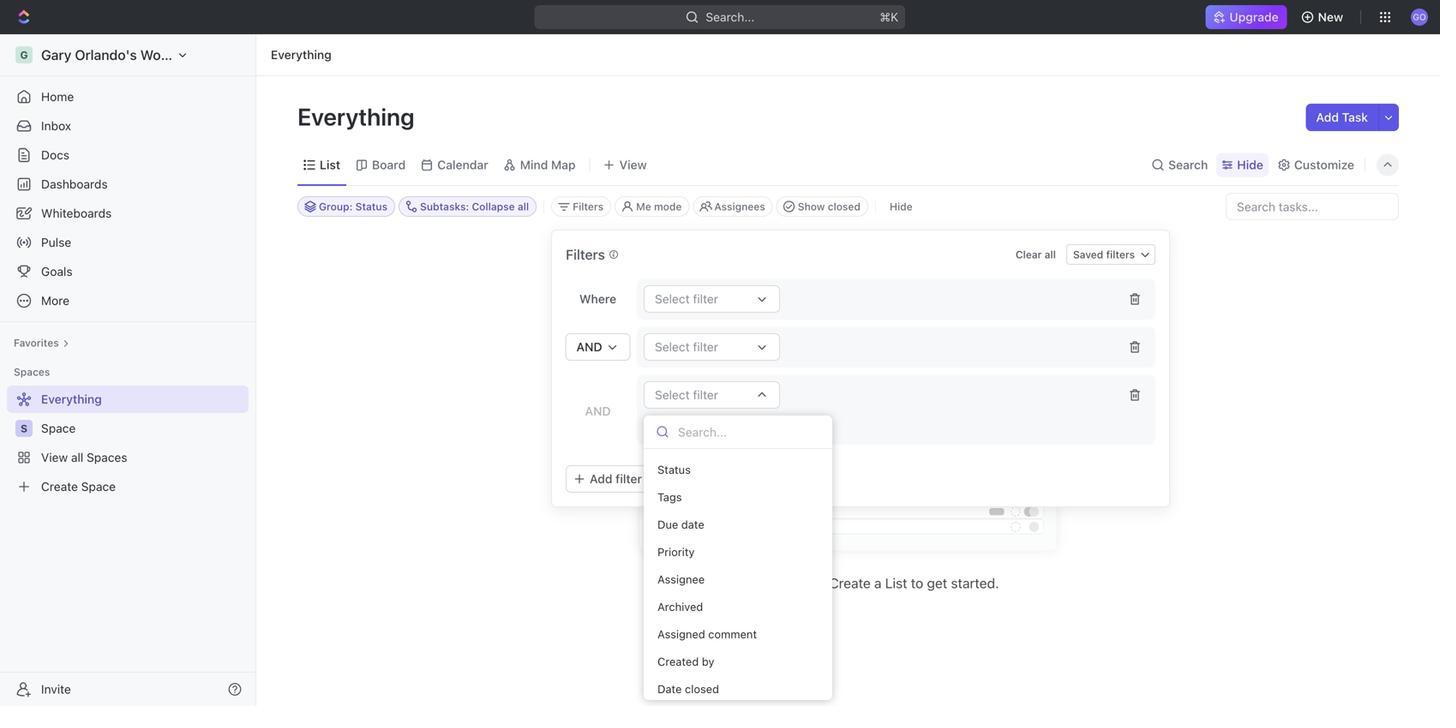Task type: vqa. For each thing, say whether or not it's contained in the screenshot.
3rd row from the top
no



Task type: locate. For each thing, give the bounding box(es) containing it.
add filter button
[[644, 417, 717, 438], [566, 465, 652, 493]]

1 vertical spatial hide
[[890, 201, 913, 213]]

Search... text field
[[678, 419, 820, 445]]

hide
[[1237, 158, 1263, 172], [890, 201, 913, 213]]

add filter button down select filter on the left of page
[[644, 417, 717, 438]]

list right a
[[885, 575, 907, 591]]

filters
[[573, 201, 604, 213]]

mind map link
[[517, 153, 576, 177]]

add down select
[[664, 422, 684, 434]]

tree
[[7, 386, 249, 501]]

add group
[[683, 472, 742, 486]]

list left board link
[[320, 158, 340, 172]]

add filter
[[664, 422, 710, 434], [590, 472, 642, 486]]

calendar
[[437, 158, 488, 172]]

home link
[[7, 83, 249, 111]]

calendar link
[[434, 153, 488, 177]]

pulse link
[[7, 229, 249, 256]]

clear
[[1016, 249, 1042, 261]]

0 vertical spatial add filter button
[[644, 417, 717, 438]]

docs link
[[7, 141, 249, 169]]

get
[[927, 575, 947, 591]]

1 horizontal spatial add filter
[[664, 422, 710, 434]]

and
[[576, 340, 602, 354]]

everything
[[271, 48, 332, 62], [297, 102, 420, 131]]

add filter left status
[[590, 472, 642, 486]]

0 horizontal spatial add filter
[[590, 472, 642, 486]]

0 vertical spatial filter
[[693, 388, 718, 402]]

date
[[657, 683, 682, 696]]

search
[[1168, 158, 1208, 172]]

group
[[709, 472, 742, 486]]

list
[[320, 158, 340, 172], [885, 575, 907, 591]]

this folder is empty. create a list to get started.
[[697, 575, 999, 591]]

add
[[1316, 110, 1339, 124], [664, 422, 684, 434], [590, 472, 612, 486], [683, 472, 706, 486]]

1 horizontal spatial hide
[[1237, 158, 1263, 172]]

0 horizontal spatial hide
[[890, 201, 913, 213]]

hide inside dropdown button
[[1237, 158, 1263, 172]]

new
[[1318, 10, 1343, 24]]

docs
[[41, 148, 69, 162]]

board link
[[369, 153, 406, 177]]

add filter down select filter on the left of page
[[664, 422, 710, 434]]

0 vertical spatial everything
[[271, 48, 332, 62]]

create
[[829, 575, 871, 591]]

filter down select filter on the left of page
[[687, 422, 710, 434]]

spaces
[[14, 366, 50, 378]]

search...
[[706, 10, 755, 24]]

priority
[[657, 546, 695, 558]]

0 vertical spatial hide
[[1237, 158, 1263, 172]]

everything inside everything link
[[271, 48, 332, 62]]

filters
[[1106, 249, 1135, 261]]

tree inside sidebar navigation
[[7, 386, 249, 501]]

this
[[697, 575, 724, 591]]

map
[[551, 158, 576, 172]]

1 vertical spatial add filter
[[590, 472, 642, 486]]

1 vertical spatial filter
[[687, 422, 710, 434]]

clear all
[[1016, 249, 1056, 261]]

hide button
[[883, 196, 919, 217]]

started.
[[951, 575, 999, 591]]

new button
[[1294, 3, 1354, 31]]

hide inside button
[[890, 201, 913, 213]]

to
[[911, 575, 923, 591]]

⌘k
[[880, 10, 899, 24]]

inbox
[[41, 119, 71, 133]]

filter
[[693, 388, 718, 402], [687, 422, 710, 434], [616, 472, 642, 486]]

customize
[[1294, 158, 1354, 172]]

assigned
[[657, 628, 705, 641]]

archived
[[657, 600, 703, 613]]

assigned comment
[[657, 628, 757, 641]]

dashboards link
[[7, 171, 249, 198]]

1 vertical spatial everything
[[297, 102, 420, 131]]

everything link
[[267, 45, 336, 65]]

filter left status
[[616, 472, 642, 486]]

saved
[[1073, 249, 1103, 261]]

filter right select
[[693, 388, 718, 402]]

0 horizontal spatial list
[[320, 158, 340, 172]]

add filter button left tags
[[566, 465, 652, 493]]

sidebar navigation
[[0, 34, 256, 706]]

status
[[657, 463, 691, 476]]

0 vertical spatial list
[[320, 158, 340, 172]]

home
[[41, 90, 74, 104]]

saved filters
[[1073, 249, 1135, 261]]

customize button
[[1272, 153, 1360, 177]]

hide button
[[1217, 153, 1269, 177]]

select filter
[[655, 388, 718, 402]]

upgrade
[[1230, 10, 1279, 24]]

add left group
[[683, 472, 706, 486]]

whiteboards link
[[7, 200, 249, 227]]

invite
[[41, 682, 71, 696]]

goals
[[41, 264, 72, 279]]

1 horizontal spatial list
[[885, 575, 907, 591]]



Task type: describe. For each thing, give the bounding box(es) containing it.
0 vertical spatial add filter
[[664, 422, 710, 434]]

filters button
[[551, 196, 611, 217]]

Search tasks... text field
[[1227, 194, 1398, 219]]

add left task
[[1316, 110, 1339, 124]]

add left status
[[590, 472, 612, 486]]

2 vertical spatial filter
[[616, 472, 642, 486]]

mind map
[[520, 158, 576, 172]]

a
[[874, 575, 882, 591]]

saved filters button
[[1066, 244, 1156, 265]]

due
[[657, 518, 678, 531]]

1 vertical spatial add filter button
[[566, 465, 652, 493]]

dashboards
[[41, 177, 108, 191]]

due date
[[657, 518, 704, 531]]

empty.
[[784, 575, 826, 591]]

pulse
[[41, 235, 71, 249]]

1 vertical spatial list
[[885, 575, 907, 591]]

tags
[[657, 491, 682, 504]]

favorites
[[14, 337, 59, 349]]

upgrade link
[[1206, 5, 1287, 29]]

mind
[[520, 158, 548, 172]]

goals link
[[7, 258, 249, 285]]

add group button
[[659, 465, 753, 493]]

task
[[1342, 110, 1368, 124]]

where
[[579, 292, 616, 306]]

is
[[770, 575, 780, 591]]

select
[[655, 388, 690, 402]]

whiteboards
[[41, 206, 112, 220]]

search button
[[1146, 153, 1213, 177]]

folder
[[727, 575, 766, 591]]

assignee
[[657, 573, 705, 586]]

board
[[372, 158, 406, 172]]

created
[[657, 655, 699, 668]]

assignees
[[714, 201, 765, 213]]

clear all button
[[1009, 244, 1063, 265]]

all
[[1045, 249, 1056, 261]]

inbox link
[[7, 112, 249, 140]]

select filter button
[[644, 381, 780, 409]]

add task button
[[1306, 104, 1378, 131]]

assignees button
[[693, 196, 773, 217]]

closed
[[685, 683, 719, 696]]

comment
[[708, 628, 757, 641]]

by
[[702, 655, 714, 668]]

list link
[[316, 153, 340, 177]]

add task
[[1316, 110, 1368, 124]]

date closed
[[657, 683, 719, 696]]

favorites button
[[7, 333, 76, 353]]

filter inside dropdown button
[[693, 388, 718, 402]]

created by
[[657, 655, 714, 668]]

date
[[681, 518, 704, 531]]



